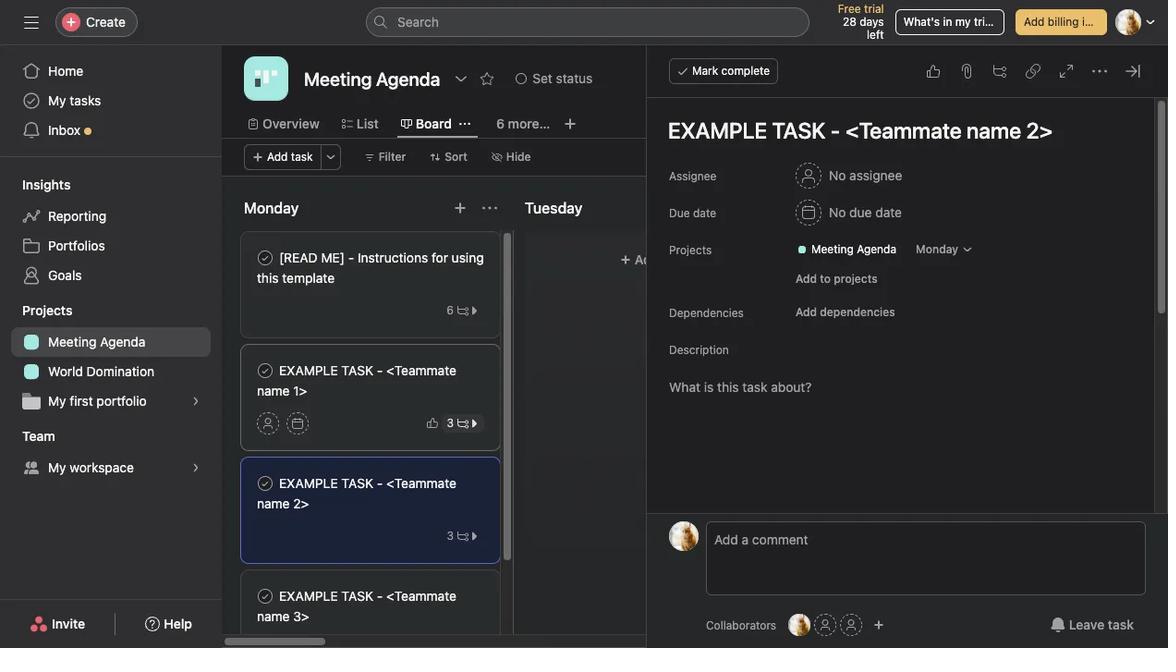 Task type: locate. For each thing, give the bounding box(es) containing it.
my
[[956, 15, 972, 29]]

completed image up this
[[254, 247, 277, 269]]

<teammate inside example task - <teammate name 2>
[[387, 475, 457, 491]]

6 left more… at the top left of the page
[[497, 116, 505, 131]]

-
[[348, 250, 354, 265], [377, 363, 383, 378], [377, 475, 383, 491], [377, 588, 383, 604]]

1 completed image from the top
[[254, 247, 277, 269]]

reporting link
[[11, 202, 211, 231]]

add down add to projects "button"
[[796, 305, 818, 319]]

completed image
[[254, 360, 277, 382], [254, 585, 277, 608]]

6 for 6
[[447, 303, 454, 317]]

1 name from the top
[[257, 383, 290, 399]]

1 completed checkbox from the top
[[254, 473, 277, 495]]

1 completed image from the top
[[254, 360, 277, 382]]

0 vertical spatial <teammate
[[387, 363, 457, 378]]

1>
[[293, 383, 307, 399]]

invite
[[52, 616, 85, 632]]

0 vertical spatial completed checkbox
[[254, 473, 277, 495]]

6 for 6 more…
[[497, 116, 505, 131]]

0 vertical spatial meeting agenda link
[[790, 240, 905, 259]]

- inside example task - <teammate name 3>
[[377, 588, 383, 604]]

board image
[[255, 68, 277, 90]]

0 horizontal spatial monday
[[244, 200, 299, 216]]

my for my tasks
[[48, 92, 66, 108]]

add for add billing info
[[1025, 15, 1045, 29]]

projects down due date
[[670, 243, 712, 257]]

overview link
[[248, 114, 320, 134]]

1 horizontal spatial task
[[1109, 617, 1135, 633]]

add inside 'button'
[[796, 305, 818, 319]]

<teammate for example task - <teammate name 3>
[[387, 588, 457, 604]]

0 horizontal spatial agenda
[[100, 334, 146, 350]]

no
[[830, 167, 847, 183], [830, 204, 847, 220]]

what's
[[904, 15, 941, 29]]

2 vertical spatial <teammate
[[387, 588, 457, 604]]

add down overview link
[[267, 150, 288, 164]]

example task - <teammate name 2> dialog
[[647, 45, 1169, 648]]

1 vertical spatial projects
[[22, 302, 73, 318]]

3>
[[293, 608, 309, 624]]

1 vertical spatial <teammate
[[387, 475, 457, 491]]

1 vertical spatial completed checkbox
[[254, 360, 277, 382]]

6 inside dropdown button
[[497, 116, 505, 131]]

0 vertical spatial meeting agenda
[[812, 242, 897, 256]]

my inside "link"
[[48, 393, 66, 409]]

meeting agenda link up projects
[[790, 240, 905, 259]]

1 no from the top
[[830, 167, 847, 183]]

more section actions image
[[483, 201, 498, 215]]

2 completed checkbox from the top
[[254, 360, 277, 382]]

1 horizontal spatial monday
[[917, 242, 959, 256]]

my inside global element
[[48, 92, 66, 108]]

1 vertical spatial name
[[257, 496, 290, 511]]

0 vertical spatial mb
[[676, 529, 693, 543]]

1 vertical spatial monday
[[917, 242, 959, 256]]

0 vertical spatial 3
[[447, 416, 454, 430]]

- inside example task - <teammate name 1>
[[377, 363, 383, 378]]

monday
[[244, 200, 299, 216], [917, 242, 959, 256]]

1 vertical spatial meeting agenda link
[[11, 327, 211, 357]]

world domination link
[[11, 357, 211, 387]]

meeting agenda inside example task - <teammate name 2> dialog
[[812, 242, 897, 256]]

copy task link image
[[1026, 64, 1041, 79]]

meeting inside projects element
[[48, 334, 97, 350]]

0 horizontal spatial meeting agenda
[[48, 334, 146, 350]]

0 horizontal spatial mb
[[676, 529, 693, 543]]

3 for first 3 button from the top
[[447, 416, 454, 430]]

completed image right see details, my workspace image at the bottom left
[[254, 473, 277, 495]]

0 horizontal spatial task
[[291, 150, 313, 164]]

2 completed image from the top
[[254, 473, 277, 495]]

completed checkbox for example task - <teammate name 3>
[[254, 585, 277, 608]]

1 vertical spatial meeting
[[48, 334, 97, 350]]

due
[[670, 206, 690, 220]]

1 3 from the top
[[447, 416, 454, 430]]

meeting agenda up world domination
[[48, 334, 146, 350]]

no assignee button
[[788, 159, 911, 192]]

None text field
[[300, 62, 445, 95]]

2 example from the top
[[279, 475, 338, 491]]

1 vertical spatial example
[[279, 475, 338, 491]]

1 vertical spatial completed checkbox
[[254, 585, 277, 608]]

reporting
[[48, 208, 106, 224]]

1 vertical spatial completed image
[[254, 473, 277, 495]]

0 horizontal spatial mb button
[[670, 522, 699, 551]]

0 vertical spatial completed checkbox
[[254, 247, 277, 269]]

0 vertical spatial task
[[291, 150, 313, 164]]

no left 'assignee'
[[830, 167, 847, 183]]

add inside "button"
[[796, 272, 818, 286]]

<teammate inside example task - <teammate name 1>
[[387, 363, 457, 378]]

no assignee
[[830, 167, 903, 183]]

search button
[[366, 7, 810, 37]]

add
[[1025, 15, 1045, 29], [267, 150, 288, 164], [796, 272, 818, 286], [796, 305, 818, 319]]

example task - <teammate name 3>
[[257, 588, 457, 624]]

main content containing no assignee
[[649, 98, 1153, 648]]

task inside button
[[1109, 617, 1135, 633]]

name
[[257, 383, 290, 399], [257, 496, 290, 511], [257, 608, 290, 624]]

due date
[[670, 206, 717, 220]]

portfolio
[[97, 393, 147, 409]]

2 completed checkbox from the top
[[254, 585, 277, 608]]

tasks
[[70, 92, 101, 108]]

1 vertical spatial completed image
[[254, 585, 277, 608]]

0 vertical spatial completed image
[[254, 360, 277, 382]]

projects inside "main content"
[[670, 243, 712, 257]]

status
[[556, 70, 593, 86]]

example up '2>'
[[279, 475, 338, 491]]

3 button
[[442, 414, 485, 433], [442, 527, 485, 546]]

example for 2>
[[279, 475, 338, 491]]

description
[[670, 343, 730, 357]]

tuesday
[[525, 200, 583, 216]]

0 vertical spatial no
[[830, 167, 847, 183]]

example for 3>
[[279, 588, 338, 604]]

0 horizontal spatial 6
[[447, 303, 454, 317]]

workspace
[[70, 460, 134, 475]]

completed checkbox for example task - <teammate name 2>
[[254, 473, 277, 495]]

2 vertical spatial task
[[342, 588, 374, 604]]

1 horizontal spatial meeting agenda
[[812, 242, 897, 256]]

0 vertical spatial 6
[[497, 116, 505, 131]]

add tab image
[[564, 117, 578, 131]]

home link
[[11, 56, 211, 86]]

1 horizontal spatial date
[[876, 204, 903, 220]]

no inside dropdown button
[[830, 167, 847, 183]]

0 vertical spatial mb button
[[670, 522, 699, 551]]

task inside example task - <teammate name 2>
[[342, 475, 374, 491]]

1 <teammate from the top
[[387, 363, 457, 378]]

<teammate inside example task - <teammate name 3>
[[387, 588, 457, 604]]

6 down for
[[447, 303, 454, 317]]

1 vertical spatial 6
[[447, 303, 454, 317]]

2 <teammate from the top
[[387, 475, 457, 491]]

0 vertical spatial monday
[[244, 200, 299, 216]]

my down team
[[48, 460, 66, 475]]

3 name from the top
[[257, 608, 290, 624]]

completed image for example task - <teammate name 1>
[[254, 360, 277, 382]]

meeting up world
[[48, 334, 97, 350]]

Completed checkbox
[[254, 247, 277, 269], [254, 360, 277, 382]]

1 vertical spatial no
[[830, 204, 847, 220]]

name inside example task - <teammate name 3>
[[257, 608, 290, 624]]

1 completed checkbox from the top
[[254, 247, 277, 269]]

no inside dropdown button
[[830, 204, 847, 220]]

no for no due date
[[830, 204, 847, 220]]

create
[[86, 14, 126, 30]]

projects down goals
[[22, 302, 73, 318]]

completed checkbox for example task - <teammate name 1>
[[254, 360, 277, 382]]

example for 1>
[[279, 363, 338, 378]]

0 vertical spatial 3 button
[[442, 414, 485, 433]]

dependencies
[[821, 305, 896, 319]]

task inside example task - <teammate name 1>
[[342, 363, 374, 378]]

1 horizontal spatial 6
[[497, 116, 505, 131]]

assignee
[[670, 169, 717, 183]]

0 horizontal spatial projects
[[22, 302, 73, 318]]

1 vertical spatial mb button
[[789, 614, 811, 636]]

1 horizontal spatial meeting agenda link
[[790, 240, 905, 259]]

task left "more actions" 'icon'
[[291, 150, 313, 164]]

mb button
[[670, 522, 699, 551], [789, 614, 811, 636]]

2 vertical spatial example
[[279, 588, 338, 604]]

0 vertical spatial agenda
[[857, 242, 897, 256]]

6
[[497, 116, 505, 131], [447, 303, 454, 317]]

dependencies
[[670, 306, 744, 320]]

3 <teammate from the top
[[387, 588, 457, 604]]

sort
[[445, 150, 468, 164]]

meeting up add to projects
[[812, 242, 854, 256]]

task inside button
[[291, 150, 313, 164]]

0 horizontal spatial date
[[694, 206, 717, 220]]

- inside "[read me] - instructions for using this template"
[[348, 250, 354, 265]]

add dependencies
[[796, 305, 896, 319]]

2 task from the top
[[342, 475, 374, 491]]

2 3 from the top
[[447, 529, 454, 543]]

meeting agenda link inside "main content"
[[790, 240, 905, 259]]

1 vertical spatial task
[[1109, 617, 1135, 633]]

hide button
[[484, 144, 540, 170]]

free
[[839, 2, 862, 16]]

Completed checkbox
[[254, 473, 277, 495], [254, 585, 277, 608]]

my left tasks
[[48, 92, 66, 108]]

domination
[[87, 363, 155, 379]]

agenda up domination
[[100, 334, 146, 350]]

- for 3>
[[377, 588, 383, 604]]

close details image
[[1126, 64, 1141, 79]]

1 3 button from the top
[[442, 414, 485, 433]]

1 horizontal spatial meeting
[[812, 242, 854, 256]]

agenda up projects
[[857, 242, 897, 256]]

tab actions image
[[460, 118, 471, 129]]

meeting agenda link up domination
[[11, 327, 211, 357]]

6 inside button
[[447, 303, 454, 317]]

no for no assignee
[[830, 167, 847, 183]]

completed image
[[254, 247, 277, 269], [254, 473, 277, 495]]

1 horizontal spatial mb
[[792, 618, 809, 632]]

0 vertical spatial projects
[[670, 243, 712, 257]]

1 example from the top
[[279, 363, 338, 378]]

1 vertical spatial meeting agenda
[[48, 334, 146, 350]]

2 completed image from the top
[[254, 585, 277, 608]]

0 vertical spatial completed image
[[254, 247, 277, 269]]

1 horizontal spatial mb button
[[789, 614, 811, 636]]

agenda inside projects element
[[100, 334, 146, 350]]

0 horizontal spatial meeting agenda link
[[11, 327, 211, 357]]

no due date
[[830, 204, 903, 220]]

1 my from the top
[[48, 92, 66, 108]]

2 name from the top
[[257, 496, 290, 511]]

0 likes. click to like this task image
[[927, 64, 941, 79]]

days
[[860, 15, 885, 29]]

example inside example task - <teammate name 2>
[[279, 475, 338, 491]]

main content
[[649, 98, 1153, 648]]

task inside example task - <teammate name 3>
[[342, 588, 374, 604]]

name left 1>
[[257, 383, 290, 399]]

0 horizontal spatial meeting
[[48, 334, 97, 350]]

date
[[876, 204, 903, 220], [694, 206, 717, 220]]

team button
[[0, 427, 55, 446]]

task right leave
[[1109, 617, 1135, 633]]

1 vertical spatial agenda
[[100, 334, 146, 350]]

filter button
[[356, 144, 415, 170]]

2 vertical spatial my
[[48, 460, 66, 475]]

name inside example task - <teammate name 2>
[[257, 496, 290, 511]]

0 vertical spatial task
[[342, 363, 374, 378]]

2 no from the top
[[830, 204, 847, 220]]

for
[[432, 250, 448, 265]]

name inside example task - <teammate name 1>
[[257, 383, 290, 399]]

add subtask image
[[993, 64, 1008, 79]]

meeting agenda
[[812, 242, 897, 256], [48, 334, 146, 350]]

0 vertical spatial example
[[279, 363, 338, 378]]

meeting agenda up projects
[[812, 242, 897, 256]]

my
[[48, 92, 66, 108], [48, 393, 66, 409], [48, 460, 66, 475]]

complete
[[722, 64, 770, 78]]

1 horizontal spatial projects
[[670, 243, 712, 257]]

task for 1>
[[342, 363, 374, 378]]

hide
[[507, 150, 531, 164]]

1 horizontal spatial agenda
[[857, 242, 897, 256]]

board
[[416, 116, 452, 131]]

add left to
[[796, 272, 818, 286]]

1 vertical spatial my
[[48, 393, 66, 409]]

3 task from the top
[[342, 588, 374, 604]]

example inside example task - <teammate name 1>
[[279, 363, 338, 378]]

add task button
[[244, 144, 321, 170]]

0 vertical spatial my
[[48, 92, 66, 108]]

billing
[[1049, 15, 1080, 29]]

example inside example task - <teammate name 3>
[[279, 588, 338, 604]]

my inside 'teams' element
[[48, 460, 66, 475]]

0 vertical spatial name
[[257, 383, 290, 399]]

example up the '3>'
[[279, 588, 338, 604]]

3 my from the top
[[48, 460, 66, 475]]

meeting agenda link inside projects element
[[11, 327, 211, 357]]

2 vertical spatial name
[[257, 608, 290, 624]]

1 vertical spatial task
[[342, 475, 374, 491]]

- inside example task - <teammate name 2>
[[377, 475, 383, 491]]

[read me] - instructions for using this template
[[257, 250, 484, 286]]

<teammate
[[387, 363, 457, 378], [387, 475, 457, 491], [387, 588, 457, 604]]

meeting agenda inside projects element
[[48, 334, 146, 350]]

using
[[452, 250, 484, 265]]

task for 3>
[[342, 588, 374, 604]]

add left "billing"
[[1025, 15, 1045, 29]]

1 vertical spatial 3
[[447, 529, 454, 543]]

1 task from the top
[[342, 363, 374, 378]]

0 vertical spatial meeting
[[812, 242, 854, 256]]

name left the '3>'
[[257, 608, 290, 624]]

1 vertical spatial 3 button
[[442, 527, 485, 546]]

2>
[[293, 496, 309, 511]]

inbox
[[48, 122, 80, 138]]

example up 1>
[[279, 363, 338, 378]]

my left first
[[48, 393, 66, 409]]

task
[[291, 150, 313, 164], [1109, 617, 1135, 633]]

my first portfolio
[[48, 393, 147, 409]]

no left due
[[830, 204, 847, 220]]

name left '2>'
[[257, 496, 290, 511]]

2 my from the top
[[48, 393, 66, 409]]

3 example from the top
[[279, 588, 338, 604]]



Task type: describe. For each thing, give the bounding box(es) containing it.
1 vertical spatial mb
[[792, 618, 809, 632]]

add billing info
[[1025, 15, 1102, 29]]

my workspace
[[48, 460, 134, 475]]

world domination
[[48, 363, 155, 379]]

leave task button
[[1039, 608, 1147, 642]]

hide sidebar image
[[24, 15, 39, 30]]

what's in my trial?
[[904, 15, 1000, 29]]

example task - <teammate name 2>
[[257, 475, 457, 511]]

attachments: add a file to this task, example task - <teammate name 2> image
[[960, 64, 975, 79]]

insights
[[22, 177, 71, 192]]

overview
[[263, 116, 320, 131]]

agenda inside "main content"
[[857, 242, 897, 256]]

add task image
[[453, 201, 468, 215]]

name for example task - <teammate name 1>
[[257, 383, 290, 399]]

completed checkbox for [read me] - instructions for using this template
[[254, 247, 277, 269]]

28
[[843, 15, 857, 29]]

list
[[357, 116, 379, 131]]

2 3 button from the top
[[442, 527, 485, 546]]

add billing info button
[[1016, 9, 1108, 35]]

name for example task - <teammate name 2>
[[257, 496, 290, 511]]

in
[[944, 15, 953, 29]]

home
[[48, 63, 83, 79]]

add or remove collaborators image
[[874, 620, 885, 631]]

leave task
[[1070, 617, 1135, 633]]

my tasks link
[[11, 86, 211, 116]]

to
[[821, 272, 831, 286]]

search list box
[[366, 7, 810, 37]]

more actions for this task image
[[1093, 64, 1108, 79]]

task for add task
[[291, 150, 313, 164]]

date inside dropdown button
[[876, 204, 903, 220]]

leave
[[1070, 617, 1105, 633]]

6 button
[[442, 301, 485, 320]]

search
[[398, 14, 439, 30]]

name for example task - <teammate name 3>
[[257, 608, 290, 624]]

monday button
[[908, 237, 982, 263]]

template
[[282, 270, 335, 286]]

projects inside dropdown button
[[22, 302, 73, 318]]

add task
[[267, 150, 313, 164]]

projects
[[834, 272, 878, 286]]

team
[[22, 428, 55, 444]]

show options image
[[454, 71, 469, 86]]

task for leave task
[[1109, 617, 1135, 633]]

list link
[[342, 114, 379, 134]]

add to starred image
[[480, 71, 495, 86]]

first
[[70, 393, 93, 409]]

due
[[850, 204, 872, 220]]

invite button
[[18, 608, 97, 641]]

<teammate for example task - <teammate name 2>
[[387, 475, 457, 491]]

main content inside example task - <teammate name 2> dialog
[[649, 98, 1153, 648]]

more…
[[508, 116, 551, 131]]

instructions
[[358, 250, 428, 265]]

help button
[[133, 608, 204, 641]]

add to projects button
[[788, 266, 887, 292]]

add dependencies button
[[788, 300, 904, 326]]

my workspace link
[[11, 453, 211, 483]]

no due date button
[[788, 196, 911, 229]]

[read
[[279, 250, 318, 265]]

my first portfolio link
[[11, 387, 211, 416]]

6 more… button
[[497, 114, 551, 134]]

board link
[[401, 114, 452, 134]]

add for add dependencies
[[796, 305, 818, 319]]

see details, my workspace image
[[191, 462, 202, 473]]

goals link
[[11, 261, 211, 290]]

create button
[[55, 7, 138, 37]]

6 more…
[[497, 116, 551, 131]]

task for 2>
[[342, 475, 374, 491]]

global element
[[0, 45, 222, 156]]

Task Name text field
[[657, 109, 1133, 152]]

goals
[[48, 267, 82, 283]]

free trial 28 days left
[[839, 2, 885, 42]]

my for my first portfolio
[[48, 393, 66, 409]]

set
[[533, 70, 553, 86]]

set status
[[533, 70, 593, 86]]

sort button
[[422, 144, 476, 170]]

- for 2>
[[377, 475, 383, 491]]

- for 1>
[[377, 363, 383, 378]]

3 for first 3 button from the bottom of the page
[[447, 529, 454, 543]]

completed image for example task - <teammate name 2>
[[254, 473, 277, 495]]

set status button
[[508, 66, 601, 92]]

left
[[867, 28, 885, 42]]

0 likes. click to like this task image
[[428, 418, 439, 429]]

my tasks
[[48, 92, 101, 108]]

portfolios link
[[11, 231, 211, 261]]

mark complete button
[[670, 58, 779, 84]]

help
[[164, 616, 192, 632]]

what's in my trial? button
[[896, 9, 1005, 35]]

projects element
[[0, 294, 222, 420]]

full screen image
[[1060, 64, 1075, 79]]

add for add to projects
[[796, 272, 818, 286]]

add for add task
[[267, 150, 288, 164]]

teams element
[[0, 420, 222, 486]]

meeting inside "main content"
[[812, 242, 854, 256]]

<teammate for example task - <teammate name 1>
[[387, 363, 457, 378]]

completed image for example task - <teammate name 3>
[[254, 585, 277, 608]]

insights button
[[0, 176, 71, 194]]

see details, my first portfolio image
[[191, 396, 202, 407]]

inbox link
[[11, 116, 211, 145]]

me]
[[321, 250, 345, 265]]

world
[[48, 363, 83, 379]]

more actions image
[[325, 152, 336, 163]]

collaborators
[[707, 618, 777, 632]]

portfolios
[[48, 238, 105, 253]]

filter
[[379, 150, 406, 164]]

completed image for [read me] - instructions for using this template
[[254, 247, 277, 269]]

mark
[[693, 64, 719, 78]]

- for using
[[348, 250, 354, 265]]

info
[[1083, 15, 1102, 29]]

mark complete
[[693, 64, 770, 78]]

trial
[[865, 2, 885, 16]]

add to projects
[[796, 272, 878, 286]]

my for my workspace
[[48, 460, 66, 475]]

this
[[257, 270, 279, 286]]

monday inside dropdown button
[[917, 242, 959, 256]]

insights element
[[0, 168, 222, 294]]



Task type: vqa. For each thing, say whether or not it's contained in the screenshot.
leftmost date
yes



